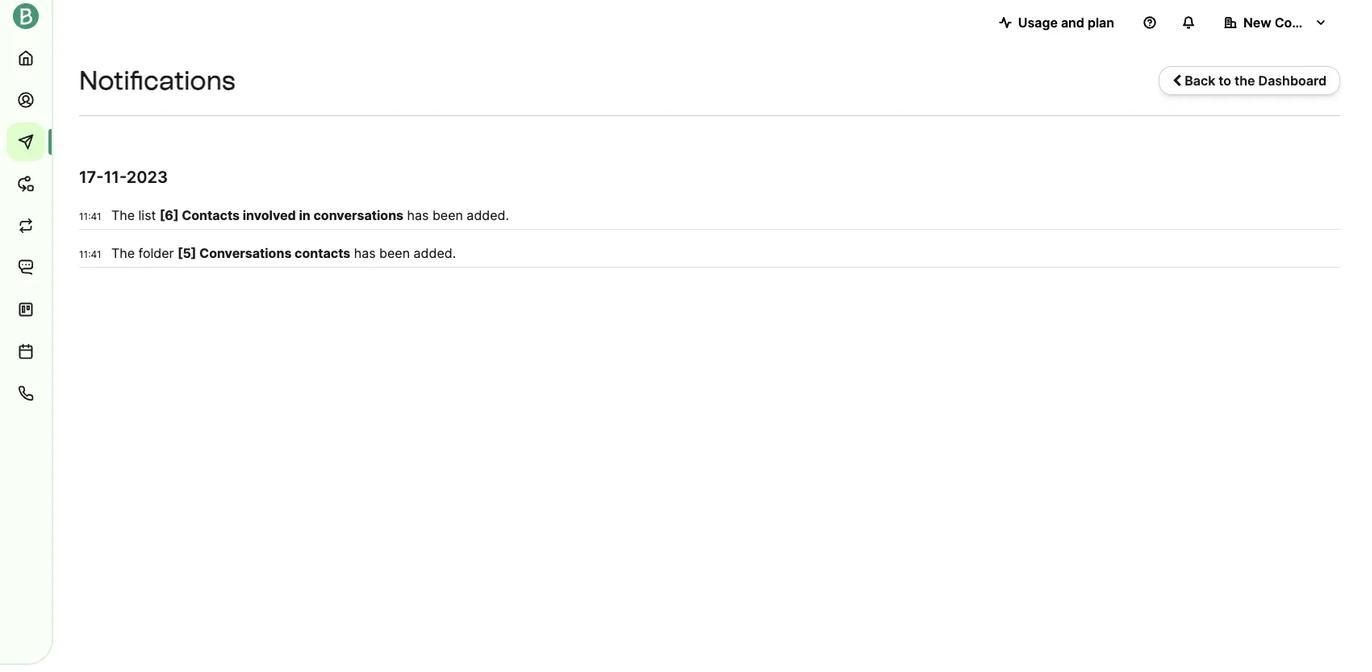 Task type: locate. For each thing, give the bounding box(es) containing it.
been
[[432, 207, 463, 224], [379, 245, 410, 261]]

0 horizontal spatial has
[[354, 245, 376, 261]]

1 vertical spatial 11:41
[[79, 249, 101, 261]]

the
[[1235, 73, 1255, 89]]

0 vertical spatial added.
[[467, 207, 509, 224]]

2 the from the top
[[111, 245, 135, 261]]

conversations
[[199, 245, 292, 261]]

0 vertical spatial has
[[407, 207, 429, 224]]

1 11:41 from the top
[[79, 211, 101, 223]]

11:41 down 17-
[[79, 211, 101, 223]]

the folder [5] conversations contacts has been added.
[[111, 245, 456, 261]]

0 vertical spatial the
[[111, 207, 135, 224]]

has down conversations
[[354, 245, 376, 261]]

usage
[[1018, 15, 1058, 31]]

2 11:41 from the top
[[79, 249, 101, 261]]

has right conversations
[[407, 207, 429, 224]]

back
[[1185, 73, 1216, 89]]

1 horizontal spatial added.
[[467, 207, 509, 224]]

1 vertical spatial has
[[354, 245, 376, 261]]

1 horizontal spatial been
[[432, 207, 463, 224]]

11:41 left folder on the top
[[79, 249, 101, 261]]

0 horizontal spatial been
[[379, 245, 410, 261]]

0 vertical spatial been
[[432, 207, 463, 224]]

has
[[407, 207, 429, 224], [354, 245, 376, 261]]

11:41 for the folder
[[79, 249, 101, 261]]

17-
[[79, 168, 104, 187]]

contacts
[[295, 245, 350, 261]]

the
[[111, 207, 135, 224], [111, 245, 135, 261]]

the left list
[[111, 207, 135, 224]]

back to the dashboard
[[1182, 73, 1327, 89]]

1 vertical spatial the
[[111, 245, 135, 261]]

11:41
[[79, 211, 101, 223], [79, 249, 101, 261]]

2023
[[126, 168, 168, 187]]

the left folder on the top
[[111, 245, 135, 261]]

0 vertical spatial 11:41
[[79, 211, 101, 223]]

1 vertical spatial been
[[379, 245, 410, 261]]

1 vertical spatial added.
[[414, 245, 456, 261]]

1 the from the top
[[111, 207, 135, 224]]

added.
[[467, 207, 509, 224], [414, 245, 456, 261]]

contacts
[[182, 207, 240, 224]]

involved
[[243, 207, 296, 224]]

the for the folder
[[111, 245, 135, 261]]

company
[[1275, 15, 1334, 31]]



Task type: describe. For each thing, give the bounding box(es) containing it.
11:41 for the list
[[79, 211, 101, 223]]

chevron left image
[[1172, 74, 1182, 87]]

to
[[1219, 73, 1231, 89]]

new
[[1244, 15, 1272, 31]]

back to the dashboard link
[[1159, 66, 1340, 95]]

in
[[299, 207, 310, 224]]

usage and plan
[[1018, 15, 1114, 31]]

0 horizontal spatial added.
[[414, 245, 456, 261]]

new company
[[1244, 15, 1334, 31]]

11-
[[104, 168, 126, 187]]

17-11-2023
[[79, 168, 168, 187]]

dashboard
[[1259, 73, 1327, 89]]

notifications
[[79, 65, 235, 96]]

folder
[[138, 245, 174, 261]]

the list [6] contacts involved in conversations has been added.
[[111, 207, 509, 224]]

[6]
[[160, 207, 179, 224]]

conversations
[[313, 207, 404, 224]]

the for the list
[[111, 207, 135, 224]]

[5]
[[178, 245, 196, 261]]

list
[[138, 207, 156, 224]]

usage and plan button
[[986, 6, 1127, 39]]

1 horizontal spatial has
[[407, 207, 429, 224]]

plan
[[1088, 15, 1114, 31]]

and
[[1061, 15, 1085, 31]]

new company button
[[1211, 6, 1340, 39]]



Task type: vqa. For each thing, say whether or not it's contained in the screenshot.
has
yes



